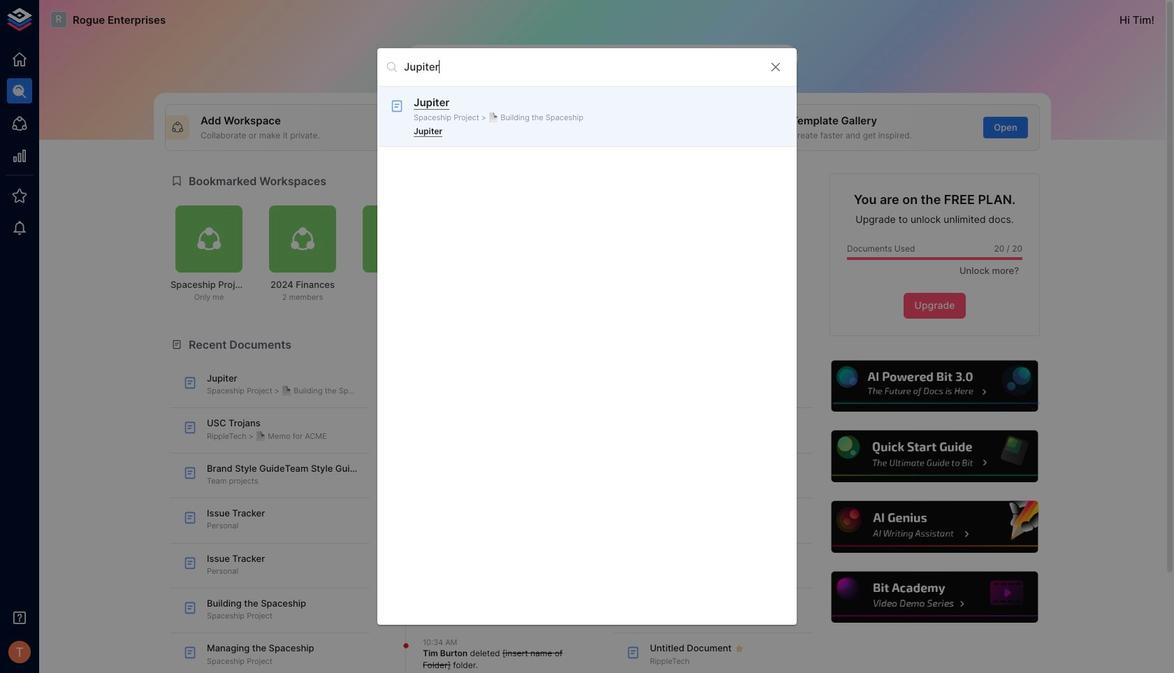 Task type: vqa. For each thing, say whether or not it's contained in the screenshot.
Learn More button
no



Task type: locate. For each thing, give the bounding box(es) containing it.
2 help image from the top
[[830, 429, 1040, 484]]

dialog
[[378, 48, 797, 625]]

4 help image from the top
[[830, 570, 1040, 625]]

help image
[[830, 358, 1040, 414], [830, 429, 1040, 484], [830, 499, 1040, 555], [830, 570, 1040, 625]]



Task type: describe. For each thing, give the bounding box(es) containing it.
3 help image from the top
[[830, 499, 1040, 555]]

1 help image from the top
[[830, 358, 1040, 414]]

Search documents, folders and workspaces... text field
[[404, 56, 758, 78]]



